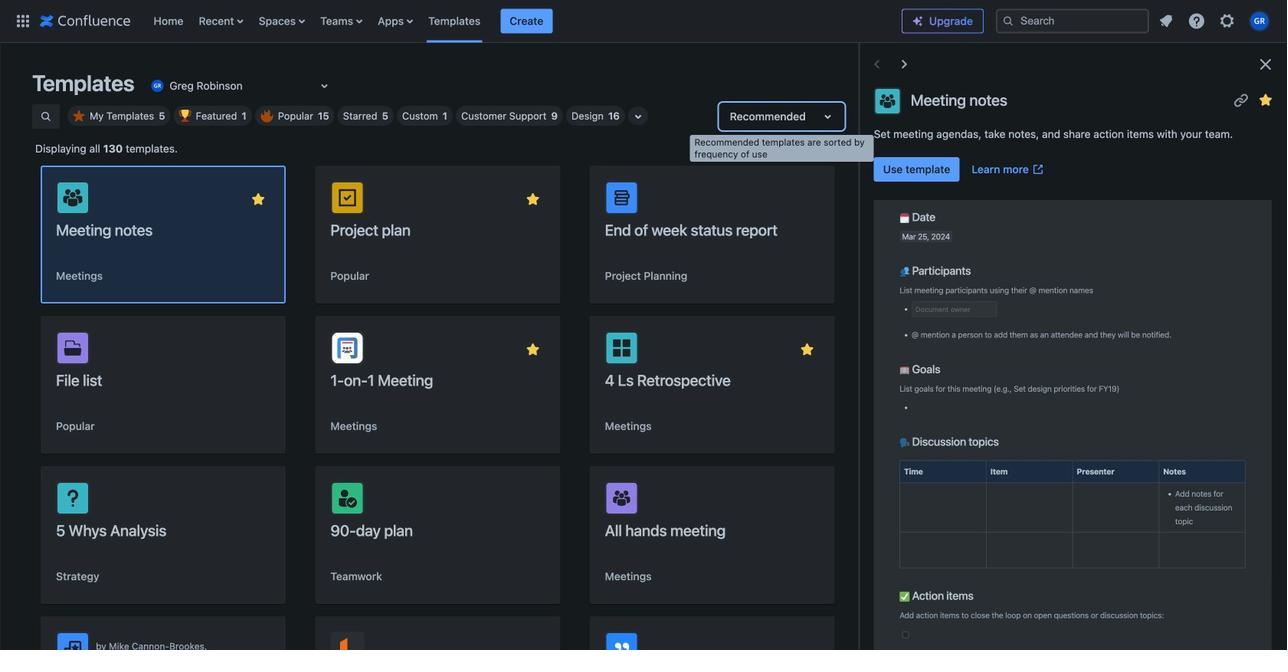 Task type: vqa. For each thing, say whether or not it's contained in the screenshot.
the top contributed
no



Task type: locate. For each thing, give the bounding box(es) containing it.
Search field
[[997, 9, 1150, 33]]

1 vertical spatial share link image
[[499, 340, 518, 359]]

group
[[875, 157, 1051, 182]]

share link image left unstar 1-on-1 meeting icon
[[499, 340, 518, 359]]

unstar project plan image
[[524, 190, 542, 209]]

Document owner field
[[913, 302, 997, 316]]

0 vertical spatial share link image
[[1233, 91, 1251, 109]]

list
[[146, 0, 902, 43], [1153, 7, 1279, 35]]

list for "premium" icon
[[1153, 7, 1279, 35]]

close image
[[1257, 55, 1276, 74]]

confluence image
[[40, 12, 131, 30], [40, 12, 131, 30]]

unstar meeting notes image
[[1257, 91, 1276, 109]]

list item
[[501, 9, 553, 33]]

0 horizontal spatial list
[[146, 0, 902, 43]]

1 horizontal spatial share link image
[[1233, 91, 1251, 109]]

None search field
[[997, 9, 1150, 33]]

open search bar image
[[40, 110, 52, 123]]

share link image left unstar meeting notes icon
[[1233, 91, 1251, 109]]

search image
[[1003, 15, 1015, 27]]

share link image
[[1233, 91, 1251, 109], [499, 340, 518, 359]]

1 horizontal spatial list
[[1153, 7, 1279, 35]]

None text field
[[148, 78, 151, 94]]

banner
[[0, 0, 1288, 43]]

previous template image
[[868, 55, 887, 74]]

unstar 4 ls retrospective image
[[799, 340, 817, 359]]

open image
[[315, 77, 334, 95]]

unstar meeting notes image
[[249, 190, 268, 209]]



Task type: describe. For each thing, give the bounding box(es) containing it.
list item inside global element
[[501, 9, 553, 33]]

help icon image
[[1188, 12, 1207, 30]]

list for appswitcher icon
[[146, 0, 902, 43]]

next template image
[[896, 55, 914, 74]]

global element
[[9, 0, 902, 43]]

appswitcher icon image
[[14, 12, 32, 30]]

more categories image
[[629, 107, 648, 126]]

premium image
[[912, 15, 925, 27]]

notification icon image
[[1158, 12, 1176, 30]]

unstar 1-on-1 meeting image
[[524, 340, 542, 359]]

settings icon image
[[1219, 12, 1237, 30]]

0 horizontal spatial share link image
[[499, 340, 518, 359]]



